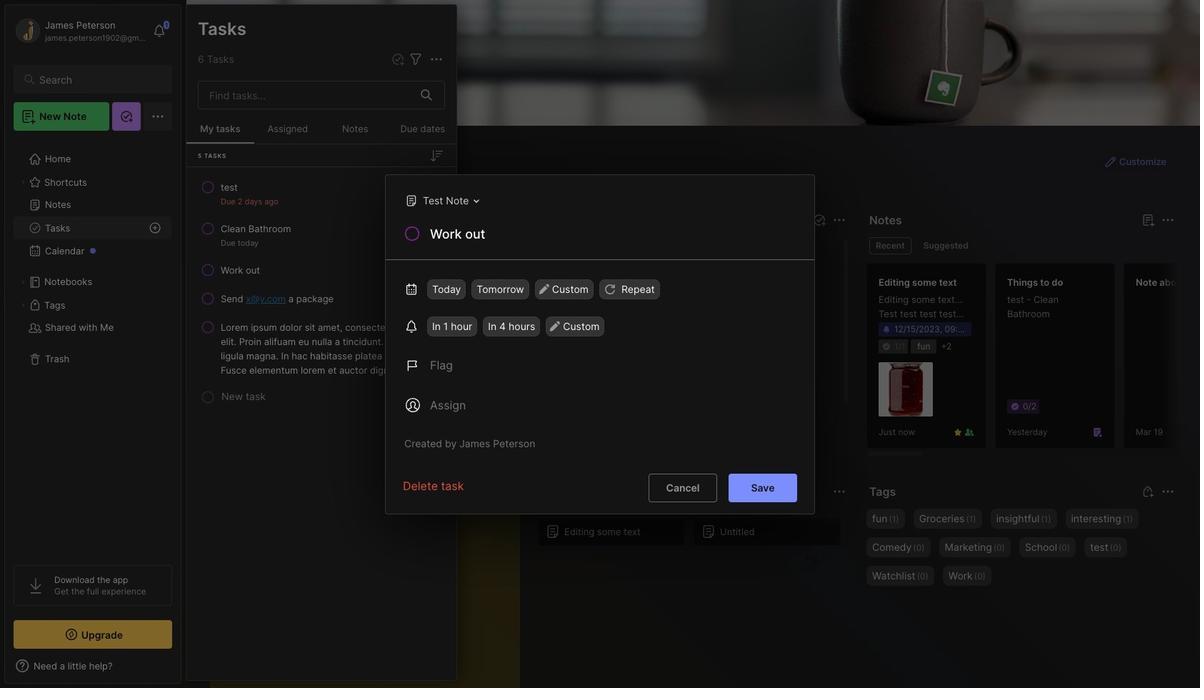 Task type: locate. For each thing, give the bounding box(es) containing it.
send x@y.com a package 3 cell
[[221, 292, 334, 306]]

tree
[[5, 139, 181, 553]]

None search field
[[39, 71, 159, 88]]

row
[[192, 174, 451, 213], [192, 216, 451, 254], [192, 257, 451, 283], [192, 286, 451, 312], [192, 315, 451, 383]]

0 horizontal spatial new task image
[[391, 52, 405, 66]]

Start writing… text field
[[222, 510, 520, 688]]

test 0 cell
[[221, 180, 238, 194]]

1 tab from the left
[[870, 237, 912, 254]]

tab
[[870, 237, 912, 254], [918, 237, 976, 254]]

0 vertical spatial new task image
[[391, 52, 405, 66]]

none search field inside main element
[[39, 71, 159, 88]]

3 row from the top
[[192, 257, 451, 283]]

tab list
[[870, 237, 1173, 254]]

expand tags image
[[19, 301, 27, 310]]

5 row from the top
[[192, 315, 451, 383]]

clean bathroom 1 cell
[[221, 222, 291, 236]]

0 horizontal spatial tab
[[870, 237, 912, 254]]

row group
[[187, 144, 457, 424], [538, 246, 850, 476], [867, 263, 1201, 458], [538, 518, 850, 555]]

tree inside main element
[[5, 139, 181, 553]]

1 horizontal spatial tab
[[918, 237, 976, 254]]

1 horizontal spatial new task image
[[813, 213, 827, 227]]

new task image
[[391, 52, 405, 66], [813, 213, 827, 227]]

thumbnail image
[[879, 363, 934, 417]]

1 vertical spatial new task image
[[813, 213, 827, 227]]

2 row from the top
[[192, 216, 451, 254]]



Task type: describe. For each thing, give the bounding box(es) containing it.
1 row from the top
[[192, 174, 451, 213]]

Go to note or move task field
[[398, 190, 485, 211]]

main element
[[0, 0, 186, 688]]

Enter task text field
[[429, 225, 798, 249]]

Search text field
[[39, 73, 159, 86]]

work out 2 cell
[[221, 263, 260, 277]]

lorem ipsum dolor sit amet, consectetur adipiscing elit. proin alifuam eu nulla a tincidunt. curabitur ut ligula magna. in hac habitasse platea dictumst. fusce elementum lorem et auctor dignissim. proin eget mi id urna euismod consectetur. pellentesque porttitor ac urna quis fermentum: 4 cell
[[221, 320, 445, 377]]

4 row from the top
[[192, 286, 451, 312]]

2 tab from the left
[[918, 237, 976, 254]]

expand notebooks image
[[19, 278, 27, 287]]

Find tasks… text field
[[201, 83, 412, 107]]



Task type: vqa. For each thing, say whether or not it's contained in the screenshot.
"More actions" icon
no



